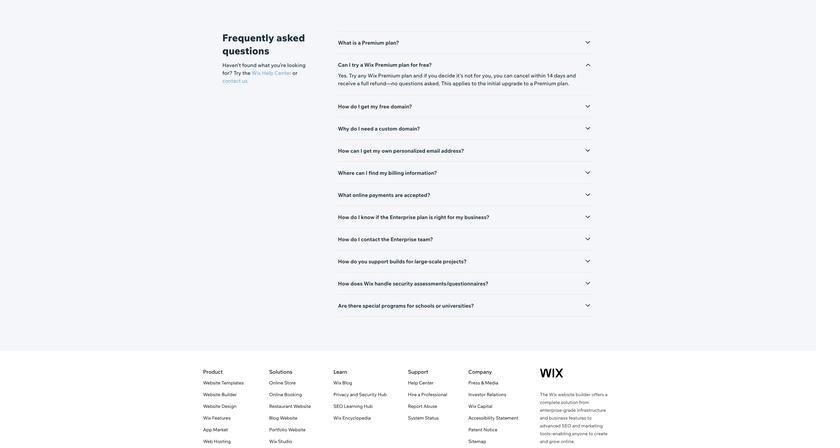 Task type: vqa. For each thing, say whether or not it's contained in the screenshot.


Task type: describe. For each thing, give the bounding box(es) containing it.
press
[[469, 380, 480, 386]]

press & media
[[469, 380, 499, 386]]

what for what is a premium plan?
[[338, 39, 352, 46]]

accessibility statement link
[[469, 415, 519, 423]]

wix help center link
[[252, 69, 291, 77]]

offers
[[592, 392, 604, 398]]

payments
[[369, 192, 394, 199]]

wix features link
[[203, 415, 231, 423]]

a right 'try'
[[360, 62, 363, 68]]

system status
[[408, 416, 439, 422]]

0 vertical spatial is
[[353, 39, 357, 46]]

the right know
[[381, 214, 389, 221]]

1 vertical spatial center
[[419, 380, 434, 386]]

frequently asked questions
[[222, 32, 305, 57]]

1 vertical spatial is
[[429, 214, 433, 221]]

wix left the capital on the bottom right of page
[[469, 404, 477, 410]]

restaurant
[[269, 404, 293, 410]]

personalized
[[394, 148, 426, 154]]

market
[[213, 427, 228, 433]]

wix logo, homepage image
[[540, 369, 564, 378]]

where
[[338, 170, 355, 176]]

try the wix help center or contact us
[[222, 70, 298, 84]]

you're
[[271, 62, 286, 68]]

i for why do i need a custom domain?
[[358, 126, 360, 132]]

my left business?
[[456, 214, 464, 221]]

privacy and security hub link
[[334, 391, 387, 399]]

i for how do i know if the enterprise plan is right for my business?
[[358, 214, 360, 221]]

features
[[569, 416, 587, 422]]

i for where can i find my billing information?
[[366, 170, 368, 176]]

advanced
[[540, 423, 561, 429]]

1 horizontal spatial you
[[428, 72, 437, 79]]

yes. try any wix premium plan and if you decide it's not for you, you can cancel within 14 days and receive a full refund—no questions asked. this applies to the initial upgrade to a premium plan.
[[338, 72, 576, 87]]

capital
[[478, 404, 493, 410]]

patent notice link
[[469, 426, 498, 434]]

try inside yes. try any wix premium plan and if you decide it's not for you, you can cancel within 14 days and receive a full refund—no questions asked. this applies to the initial upgrade to a premium plan.
[[349, 72, 357, 79]]

the inside try the wix help center or contact us
[[243, 70, 251, 76]]

business
[[549, 416, 568, 422]]

do for know
[[351, 214, 357, 221]]

a inside the wix website builder offers a complete solution from enterprise-grade infrastructure and business features to advanced seo and marketing tools–enabling anyone to create and grow online.
[[605, 392, 608, 398]]

portfolio
[[269, 427, 287, 433]]

blog inside blog website link
[[269, 416, 279, 422]]

team?
[[418, 236, 433, 243]]

domain? for why do i need a custom domain?
[[399, 126, 420, 132]]

website inside website builder link
[[203, 392, 221, 398]]

online store
[[269, 380, 296, 386]]

contact us link
[[222, 77, 248, 85]]

projects?
[[443, 259, 467, 265]]

my for billing
[[380, 170, 388, 176]]

it's
[[457, 72, 464, 79]]

found
[[242, 62, 257, 68]]

email
[[427, 148, 440, 154]]

business?
[[465, 214, 490, 221]]

can
[[338, 62, 348, 68]]

and up plan.
[[567, 72, 576, 79]]

abuse
[[424, 404, 438, 410]]

and down free?
[[414, 72, 423, 79]]

decide
[[439, 72, 455, 79]]

website inside portfolio website link
[[288, 427, 306, 433]]

a right the hire
[[418, 392, 421, 398]]

1 vertical spatial contact
[[361, 236, 380, 243]]

get for do
[[361, 103, 370, 110]]

plan?
[[386, 39, 399, 46]]

seo learning hub link
[[334, 403, 373, 411]]

system status link
[[408, 415, 439, 423]]

need
[[361, 126, 374, 132]]

wix inside "link"
[[334, 380, 342, 386]]

website design link
[[203, 403, 237, 411]]

i for how can i get my own personalized email address?
[[361, 148, 362, 154]]

receive
[[338, 80, 356, 87]]

company
[[469, 369, 492, 376]]

applies
[[453, 80, 471, 87]]

why do i need a custom domain?
[[338, 126, 420, 132]]

information?
[[405, 170, 437, 176]]

a left 'full'
[[357, 80, 360, 87]]

yes.
[[338, 72, 348, 79]]

there
[[348, 303, 362, 309]]

do for get
[[351, 103, 357, 110]]

blog inside wix blog "link"
[[343, 380, 352, 386]]

what online payments are accepted?
[[338, 192, 431, 199]]

portfolio website
[[269, 427, 306, 433]]

us
[[242, 78, 248, 84]]

hire a professional link
[[408, 391, 448, 399]]

how does wix handle security assessments/questionnaires?
[[338, 281, 489, 287]]

privacy and security hub
[[334, 392, 387, 398]]

relations
[[487, 392, 507, 398]]

0 vertical spatial enterprise
[[390, 214, 416, 221]]

how for how do i contact the enterprise team?
[[338, 236, 350, 243]]

online store link
[[269, 379, 296, 387]]

product
[[203, 369, 223, 376]]

wix up any on the left
[[365, 62, 374, 68]]

what for what online payments are accepted?
[[338, 192, 352, 199]]

0 horizontal spatial hub
[[364, 404, 373, 410]]

app
[[203, 427, 212, 433]]

or inside try the wix help center or contact us
[[293, 70, 298, 76]]

0 horizontal spatial you
[[358, 259, 368, 265]]

store
[[284, 380, 296, 386]]

help inside try the wix help center or contact us
[[262, 70, 274, 76]]

0 vertical spatial plan
[[399, 62, 410, 68]]

wix capital link
[[469, 403, 493, 411]]

system
[[408, 416, 424, 422]]

questions inside yes. try any wix premium plan and if you decide it's not for you, you can cancel within 14 days and receive a full refund—no questions asked. this applies to the initial upgrade to a premium plan.
[[399, 80, 423, 87]]

accessibility statement
[[469, 416, 519, 422]]

0 horizontal spatial if
[[376, 214, 379, 221]]

and left grow
[[540, 439, 548, 445]]

for left large-
[[406, 259, 414, 265]]

support
[[408, 369, 429, 376]]

for left schools
[[407, 303, 414, 309]]

&
[[481, 380, 484, 386]]

billing
[[389, 170, 404, 176]]

to down not
[[472, 80, 477, 87]]

online for online store
[[269, 380, 283, 386]]

status
[[425, 416, 439, 422]]

marketing
[[582, 423, 603, 429]]

builds
[[390, 259, 405, 265]]

website inside the website design link
[[203, 404, 221, 410]]

wix inside try the wix help center or contact us
[[252, 70, 261, 76]]

any
[[358, 72, 367, 79]]

scale
[[429, 259, 442, 265]]

design
[[222, 404, 237, 410]]

tools–enabling
[[540, 431, 572, 437]]

cancel
[[514, 72, 530, 79]]

this
[[442, 80, 452, 87]]

contact inside try the wix help center or contact us
[[222, 78, 241, 84]]

can inside yes. try any wix premium plan and if you decide it's not for you, you can cancel within 14 days and receive a full refund—no questions asked. this applies to the initial upgrade to a premium plan.
[[504, 72, 513, 79]]

1 vertical spatial or
[[436, 303, 441, 309]]

to down infrastructure
[[588, 416, 592, 422]]

1 vertical spatial help
[[408, 380, 418, 386]]

how can i get my own personalized email address?
[[338, 148, 464, 154]]

learn
[[334, 369, 347, 376]]

blog website link
[[269, 415, 298, 423]]



Task type: locate. For each thing, give the bounding box(es) containing it.
notice
[[484, 427, 498, 433]]

online.
[[561, 439, 575, 445]]

asked.
[[425, 80, 440, 87]]

website design
[[203, 404, 237, 410]]

custom
[[379, 126, 398, 132]]

app market
[[203, 427, 228, 433]]

hub right security
[[378, 392, 387, 398]]

online
[[353, 192, 368, 199]]

wix inside yes. try any wix premium plan and if you decide it's not for you, you can cancel within 14 days and receive a full refund—no questions asked. this applies to the initial upgrade to a premium plan.
[[368, 72, 377, 79]]

and up learning
[[350, 392, 358, 398]]

blog
[[343, 380, 352, 386], [269, 416, 279, 422]]

0 vertical spatial seo
[[334, 404, 343, 410]]

website down blog website link
[[288, 427, 306, 433]]

online for online booking
[[269, 392, 283, 398]]

plan left free?
[[399, 62, 410, 68]]

if right know
[[376, 214, 379, 221]]

online inside the 'online booking' link
[[269, 392, 283, 398]]

wix right "does" at the bottom
[[364, 281, 374, 287]]

0 vertical spatial blog
[[343, 380, 352, 386]]

from
[[580, 400, 590, 406]]

website up the website design link
[[203, 392, 221, 398]]

wix blog
[[334, 380, 352, 386]]

right
[[434, 214, 446, 221]]

wix up app
[[203, 416, 211, 422]]

blog down learn
[[343, 380, 352, 386]]

seo inside the wix website builder offers a complete solution from enterprise-grade infrastructure and business features to advanced seo and marketing tools–enabling anyone to create and grow online.
[[562, 423, 572, 429]]

to down cancel
[[524, 80, 529, 87]]

2 online from the top
[[269, 392, 283, 398]]

1 vertical spatial can
[[351, 148, 360, 154]]

the up support
[[381, 236, 390, 243]]

wix features
[[203, 416, 231, 422]]

the down you,
[[478, 80, 486, 87]]

website templates
[[203, 380, 244, 386]]

you
[[428, 72, 437, 79], [494, 72, 503, 79], [358, 259, 368, 265]]

try inside try the wix help center or contact us
[[234, 70, 241, 76]]

full
[[361, 80, 369, 87]]

is
[[353, 39, 357, 46], [429, 214, 433, 221]]

3 do from the top
[[351, 214, 357, 221]]

questions inside frequently asked questions
[[222, 45, 270, 57]]

6 how from the top
[[338, 281, 350, 287]]

wix blog link
[[334, 379, 352, 387]]

do for support
[[351, 259, 357, 265]]

can up upgrade
[[504, 72, 513, 79]]

refund—no
[[370, 80, 398, 87]]

plan down can i try a wix premium plan for free?
[[402, 72, 412, 79]]

media
[[485, 380, 499, 386]]

where can i find my billing information?
[[338, 170, 437, 176]]

wix encyclopedia
[[334, 416, 371, 422]]

haven't
[[222, 62, 241, 68]]

enterprise down are
[[390, 214, 416, 221]]

to
[[472, 80, 477, 87], [524, 80, 529, 87], [588, 416, 592, 422], [589, 431, 594, 437]]

how for how can i get my own personalized email address?
[[338, 148, 350, 154]]

0 horizontal spatial contact
[[222, 78, 241, 84]]

enterprise-
[[540, 408, 564, 414]]

website builder
[[203, 392, 237, 398]]

0 vertical spatial center
[[275, 70, 291, 76]]

a
[[358, 39, 361, 46], [360, 62, 363, 68], [357, 80, 360, 87], [530, 80, 533, 87], [375, 126, 378, 132], [418, 392, 421, 398], [605, 392, 608, 398]]

1 horizontal spatial or
[[436, 303, 441, 309]]

wix right any on the left
[[368, 72, 377, 79]]

14
[[547, 72, 553, 79]]

report
[[408, 404, 423, 410]]

for inside yes. try any wix premium plan and if you decide it's not for you, you can cancel within 14 days and receive a full refund—no questions asked. this applies to the initial upgrade to a premium plan.
[[474, 72, 481, 79]]

how for how do i get my free domain?
[[338, 103, 350, 110]]

online inside online store link
[[269, 380, 283, 386]]

online up restaurant
[[269, 392, 283, 398]]

0 vertical spatial online
[[269, 380, 283, 386]]

for left free?
[[411, 62, 418, 68]]

how for how do you support builds for large-scale projects?
[[338, 259, 350, 265]]

the inside yes. try any wix premium plan and if you decide it's not for you, you can cancel within 14 days and receive a full refund—no questions asked. this applies to the initial upgrade to a premium plan.
[[478, 80, 486, 87]]

1 horizontal spatial center
[[419, 380, 434, 386]]

is up 'try'
[[353, 39, 357, 46]]

you up initial
[[494, 72, 503, 79]]

1 horizontal spatial help
[[408, 380, 418, 386]]

plan.
[[558, 80, 570, 87]]

website templates link
[[203, 379, 244, 387]]

get for can
[[364, 148, 372, 154]]

1 horizontal spatial blog
[[343, 380, 352, 386]]

center down the you're
[[275, 70, 291, 76]]

a right the 'need'
[[375, 126, 378, 132]]

1 vertical spatial what
[[338, 192, 352, 199]]

3 how from the top
[[338, 214, 350, 221]]

1 vertical spatial blog
[[269, 416, 279, 422]]

wix inside the wix website builder offers a complete solution from enterprise-grade infrastructure and business features to advanced seo and marketing tools–enabling anyone to create and grow online.
[[549, 392, 557, 398]]

try left any on the left
[[349, 72, 357, 79]]

2 what from the top
[[338, 192, 352, 199]]

contact
[[222, 78, 241, 84], [361, 236, 380, 243]]

can for where can i find my billing information?
[[356, 170, 365, 176]]

website down booking
[[294, 404, 311, 410]]

2 how from the top
[[338, 148, 350, 154]]

seo inside seo learning hub link
[[334, 404, 343, 410]]

try
[[234, 70, 241, 76], [349, 72, 357, 79]]

how do i contact the enterprise team?
[[338, 236, 433, 243]]

restaurant website link
[[269, 403, 311, 411]]

1 vertical spatial enterprise
[[391, 236, 417, 243]]

0 horizontal spatial or
[[293, 70, 298, 76]]

1 horizontal spatial questions
[[399, 80, 423, 87]]

enterprise
[[390, 214, 416, 221], [391, 236, 417, 243]]

or down looking
[[293, 70, 298, 76]]

1 online from the top
[[269, 380, 283, 386]]

seo down the "privacy"
[[334, 404, 343, 410]]

how for how do i know if the enterprise plan is right for my business?
[[338, 214, 350, 221]]

templates
[[222, 380, 244, 386]]

is left right
[[429, 214, 433, 221]]

website down product
[[203, 380, 221, 386]]

schools
[[416, 303, 435, 309]]

investor relations link
[[469, 391, 507, 399]]

wix left the encyclopedia
[[334, 416, 342, 422]]

contact down the for?
[[222, 78, 241, 84]]

accepted?
[[404, 192, 431, 199]]

1 do from the top
[[351, 103, 357, 110]]

0 vertical spatial help
[[262, 70, 274, 76]]

1 horizontal spatial contact
[[361, 236, 380, 243]]

and down features
[[573, 423, 581, 429]]

can left find at the left top of page
[[356, 170, 365, 176]]

2 do from the top
[[351, 126, 357, 132]]

questions left asked.
[[399, 80, 423, 87]]

hire
[[408, 392, 417, 398]]

the wix website builder offers a complete solution from enterprise-grade infrastructure and business features to advanced seo and marketing tools–enabling anyone to create and grow online.
[[540, 392, 608, 445]]

0 horizontal spatial try
[[234, 70, 241, 76]]

initial
[[487, 80, 501, 87]]

do for contact
[[351, 236, 357, 243]]

wix up complete
[[549, 392, 557, 398]]

blog up portfolio
[[269, 416, 279, 422]]

0 horizontal spatial blog
[[269, 416, 279, 422]]

what
[[338, 39, 352, 46], [338, 192, 352, 199]]

you up asked.
[[428, 72, 437, 79]]

seo learning hub
[[334, 404, 373, 410]]

questions down frequently
[[222, 45, 270, 57]]

builder
[[222, 392, 237, 398]]

questions
[[222, 45, 270, 57], [399, 80, 423, 87]]

help
[[262, 70, 274, 76], [408, 380, 418, 386]]

i for how do i get my free domain?
[[358, 103, 360, 110]]

my for own
[[373, 148, 381, 154]]

get left free at the left top of the page
[[361, 103, 370, 110]]

contact down know
[[361, 236, 380, 243]]

handle
[[375, 281, 392, 287]]

domain? right free at the left top of the page
[[391, 103, 412, 110]]

can i try a wix premium plan for free?
[[338, 62, 432, 68]]

plan left right
[[417, 214, 428, 221]]

0 horizontal spatial questions
[[222, 45, 270, 57]]

statement
[[496, 416, 519, 422]]

help up the hire
[[408, 380, 418, 386]]

1 horizontal spatial if
[[424, 72, 427, 79]]

you left support
[[358, 259, 368, 265]]

upgrade
[[502, 80, 523, 87]]

try up contact us link
[[234, 70, 241, 76]]

0 horizontal spatial help
[[262, 70, 274, 76]]

5 how from the top
[[338, 259, 350, 265]]

1 vertical spatial domain?
[[399, 126, 420, 132]]

1 vertical spatial online
[[269, 392, 283, 398]]

the
[[540, 392, 548, 398]]

wix down 'found'
[[252, 70, 261, 76]]

for right not
[[474, 72, 481, 79]]

a up 'try'
[[358, 39, 361, 46]]

to down marketing
[[589, 431, 594, 437]]

4 do from the top
[[351, 236, 357, 243]]

domain? for how do i get my free domain?
[[391, 103, 412, 110]]

a right offers
[[605, 392, 608, 398]]

0 vertical spatial if
[[424, 72, 427, 79]]

create
[[595, 431, 608, 437]]

hire a professional
[[408, 392, 448, 398]]

wix capital
[[469, 404, 493, 410]]

how do i get my free domain?
[[338, 103, 412, 110]]

0 vertical spatial hub
[[378, 392, 387, 398]]

blog website
[[269, 416, 298, 422]]

seo
[[334, 404, 343, 410], [562, 423, 572, 429]]

can for how can i get my own personalized email address?
[[351, 148, 360, 154]]

builder
[[576, 392, 591, 398]]

website inside website templates link
[[203, 380, 221, 386]]

1 vertical spatial if
[[376, 214, 379, 221]]

how do i know if the enterprise plan is right for my business?
[[338, 214, 490, 221]]

how for how does wix handle security assessments/questionnaires?
[[338, 281, 350, 287]]

what
[[258, 62, 270, 68]]

address?
[[442, 148, 464, 154]]

1 vertical spatial get
[[364, 148, 372, 154]]

do for need
[[351, 126, 357, 132]]

2 vertical spatial can
[[356, 170, 365, 176]]

a down within in the right top of the page
[[530, 80, 533, 87]]

1 horizontal spatial hub
[[378, 392, 387, 398]]

1 how from the top
[[338, 103, 350, 110]]

or right schools
[[436, 303, 441, 309]]

my for free
[[371, 103, 378, 110]]

1 vertical spatial hub
[[364, 404, 373, 410]]

center inside try the wix help center or contact us
[[275, 70, 291, 76]]

1 what from the top
[[338, 39, 352, 46]]

help down what
[[262, 70, 274, 76]]

0 vertical spatial questions
[[222, 45, 270, 57]]

enterprise left team?
[[391, 236, 417, 243]]

0 horizontal spatial center
[[275, 70, 291, 76]]

0 horizontal spatial is
[[353, 39, 357, 46]]

what is a premium plan?
[[338, 39, 399, 46]]

online booking
[[269, 392, 302, 398]]

0 vertical spatial domain?
[[391, 103, 412, 110]]

grade
[[564, 408, 576, 414]]

website inside blog website link
[[280, 416, 298, 422]]

security
[[359, 392, 377, 398]]

plan inside yes. try any wix premium plan and if you decide it's not for you, you can cancel within 14 days and receive a full refund—no questions asked. this applies to the initial upgrade to a premium plan.
[[402, 72, 412, 79]]

the up us
[[243, 70, 251, 76]]

4 how from the top
[[338, 236, 350, 243]]

website up portfolio website
[[280, 416, 298, 422]]

solutions
[[269, 369, 293, 376]]

0 vertical spatial or
[[293, 70, 298, 76]]

1 horizontal spatial try
[[349, 72, 357, 79]]

0 horizontal spatial seo
[[334, 404, 343, 410]]

0 vertical spatial get
[[361, 103, 370, 110]]

report abuse link
[[408, 403, 438, 411]]

my left free at the left top of the page
[[371, 103, 378, 110]]

if inside yes. try any wix premium plan and if you decide it's not for you, you can cancel within 14 days and receive a full refund—no questions asked. this applies to the initial upgrade to a premium plan.
[[424, 72, 427, 79]]

center up hire a professional link
[[419, 380, 434, 386]]

solution
[[561, 400, 578, 406]]

and up advanced at the right bottom of the page
[[540, 416, 548, 422]]

wix down learn
[[334, 380, 342, 386]]

i for how do i contact the enterprise team?
[[358, 236, 360, 243]]

website inside restaurant website link
[[294, 404, 311, 410]]

if up asked.
[[424, 72, 427, 79]]

domain? right custom
[[399, 126, 420, 132]]

seo down business
[[562, 423, 572, 429]]

online down the solutions
[[269, 380, 283, 386]]

1 horizontal spatial seo
[[562, 423, 572, 429]]

press & media link
[[469, 379, 499, 387]]

1 vertical spatial questions
[[399, 80, 423, 87]]

get left own
[[364, 148, 372, 154]]

2 horizontal spatial you
[[494, 72, 503, 79]]

are
[[338, 303, 347, 309]]

5 do from the top
[[351, 259, 357, 265]]

investor relations
[[469, 392, 507, 398]]

haven't found what you're looking for?
[[222, 62, 306, 76]]

center
[[275, 70, 291, 76], [419, 380, 434, 386]]

0 vertical spatial can
[[504, 72, 513, 79]]

0 vertical spatial what
[[338, 39, 352, 46]]

1 vertical spatial seo
[[562, 423, 572, 429]]

1 vertical spatial plan
[[402, 72, 412, 79]]

the
[[243, 70, 251, 76], [478, 80, 486, 87], [381, 214, 389, 221], [381, 236, 390, 243]]

my right find at the left top of page
[[380, 170, 388, 176]]

what left online
[[338, 192, 352, 199]]

hub down security
[[364, 404, 373, 410]]

can up where
[[351, 148, 360, 154]]

for right right
[[448, 214, 455, 221]]

own
[[382, 148, 392, 154]]

my left own
[[373, 148, 381, 154]]

what up can on the left
[[338, 39, 352, 46]]

2 vertical spatial plan
[[417, 214, 428, 221]]

wix
[[365, 62, 374, 68], [252, 70, 261, 76], [368, 72, 377, 79], [364, 281, 374, 287], [334, 380, 342, 386], [549, 392, 557, 398], [469, 404, 477, 410], [203, 416, 211, 422], [334, 416, 342, 422]]

1 horizontal spatial is
[[429, 214, 433, 221]]

website up wix features link
[[203, 404, 221, 410]]

0 vertical spatial contact
[[222, 78, 241, 84]]



